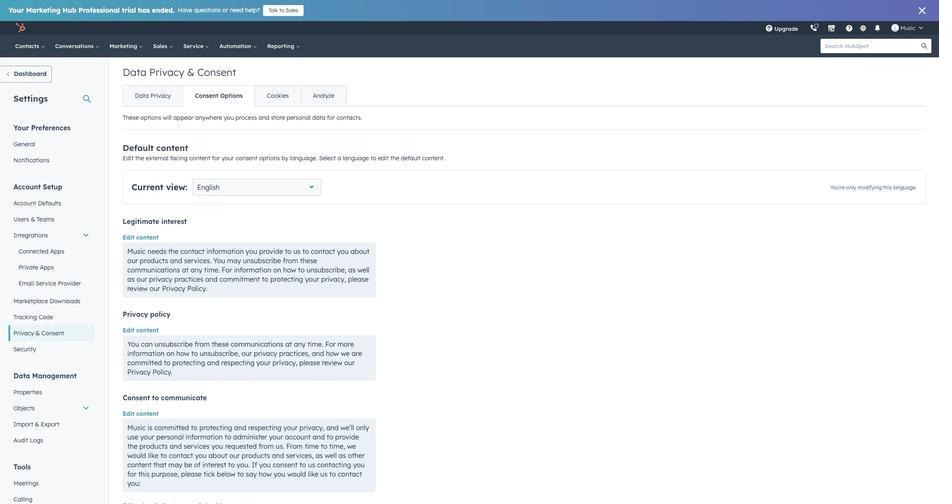 Task type: vqa. For each thing, say whether or not it's contained in the screenshot.
right the templates
no



Task type: describe. For each thing, give the bounding box(es) containing it.
services.
[[184, 256, 212, 265]]

help image
[[846, 25, 853, 32]]

edit content button for is
[[123, 409, 159, 419]]

apps for private apps
[[40, 264, 54, 271]]

hubspot link
[[10, 23, 32, 33]]

please inside you can unsubscribe from these communications at any time. for more information on how to unsubscribe, our privacy practices, and how we are committed to protecting and respecting your privacy, please review our privacy policy.
[[300, 359, 320, 367]]

marketplaces image
[[828, 25, 836, 32]]

about inside music needs the contact information you provide to us to contact you about our products and services. you may unsubscribe from these communications at any time. for information on how to unsubscribe, as well as our privacy practices and commitment to protecting your privacy, please review our privacy policy.
[[351, 247, 370, 256]]

code
[[39, 313, 53, 321]]

below
[[217, 470, 236, 478]]

need
[[230, 6, 244, 14]]

legitimate interest
[[123, 217, 187, 226]]

account setup element
[[8, 182, 94, 357]]

consent options link
[[183, 86, 255, 106]]

has
[[138, 6, 150, 14]]

if
[[252, 461, 257, 469]]

tracking
[[13, 313, 37, 321]]

say
[[246, 470, 257, 478]]

at inside you can unsubscribe from these communications at any time. for more information on how to unsubscribe, our privacy practices, and how we are committed to protecting and respecting your privacy, please review our privacy policy.
[[285, 340, 292, 348]]

0 vertical spatial interest
[[161, 217, 187, 226]]

navigation containing data privacy
[[123, 85, 347, 106]]

1 vertical spatial like
[[308, 470, 319, 478]]

account for account defaults
[[13, 200, 36, 207]]

music for music is committed to protecting and respecting your privacy, and we'll only use your personal information to administer your account and to provide the products and services you requested from us. from time to time, we would like to contact you about our products and services, as well as other content that may be of interest to you. if you consent to us contacting you for this purpose, please tick below to say how you would like us to contact you:
[[127, 424, 146, 432]]

data management
[[13, 372, 77, 380]]

hubspot image
[[15, 23, 25, 33]]

privacy, inside you can unsubscribe from these communications at any time. for more information on how to unsubscribe, our privacy practices, and how we are committed to protecting and respecting your privacy, please review our privacy policy.
[[273, 359, 298, 367]]

content up facing
[[156, 143, 188, 153]]

import & export link
[[8, 416, 94, 432]]

search image
[[922, 43, 928, 49]]

unsubscribe, inside you can unsubscribe from these communications at any time. for more information on how to unsubscribe, our privacy practices, and how we are committed to protecting and respecting your privacy, please review our privacy policy.
[[200, 349, 240, 358]]

privacy up will
[[151, 92, 171, 100]]

edit for privacy
[[123, 327, 134, 334]]

select
[[319, 154, 336, 162]]

of
[[194, 461, 201, 469]]

1 horizontal spatial only
[[847, 184, 857, 191]]

calling
[[13, 496, 32, 503]]

data
[[312, 114, 326, 121]]

1 horizontal spatial personal
[[287, 114, 311, 121]]

edit content for needs
[[123, 234, 159, 241]]

hub
[[63, 6, 77, 14]]

reporting
[[267, 43, 296, 49]]

information inside music is committed to protecting and respecting your privacy, and we'll only use your personal information to administer your account and to provide the products and services you requested from us. from time to time, we would like to contact you about our products and services, as well as other content that may be of interest to you. if you consent to us contacting you for this purpose, please tick below to say how you would like us to contact you:
[[186, 433, 223, 441]]

these inside you can unsubscribe from these communications at any time. for more information on how to unsubscribe, our privacy practices, and how we are committed to protecting and respecting your privacy, please review our privacy policy.
[[212, 340, 229, 348]]

information inside you can unsubscribe from these communications at any time. for more information on how to unsubscribe, our privacy practices, and how we are committed to protecting and respecting your privacy, please review our privacy policy.
[[127, 349, 165, 358]]

& for export
[[35, 421, 39, 428]]

greg robinson image
[[892, 24, 899, 32]]

data management element
[[8, 371, 94, 448]]

appear
[[173, 114, 194, 121]]

provider
[[58, 280, 81, 287]]

data for data management
[[13, 372, 30, 380]]

1 vertical spatial sales
[[153, 43, 169, 49]]

privacy inside you can unsubscribe from these communications at any time. for more information on how to unsubscribe, our privacy practices, and how we are committed to protecting and respecting your privacy, please review our privacy policy.
[[127, 368, 151, 376]]

we inside music is committed to protecting and respecting your privacy, and we'll only use your personal information to administer your account and to provide the products and services you requested from us. from time to time, we would like to contact you about our products and services, as well as other content that may be of interest to you. if you consent to us contacting you for this purpose, please tick below to say how you would like us to contact you:
[[347, 442, 356, 451]]

contacts link
[[10, 35, 50, 57]]

you inside you can unsubscribe from these communications at any time. for more information on how to unsubscribe, our privacy practices, and how we are committed to protecting and respecting your privacy, please review our privacy policy.
[[127, 340, 139, 348]]

edit content button for needs
[[123, 232, 159, 243]]

0 horizontal spatial options
[[141, 114, 161, 121]]

email service provider
[[19, 280, 81, 287]]

other
[[348, 451, 365, 460]]

notifications link
[[8, 152, 94, 168]]

upgrade image
[[766, 25, 773, 32]]

information up commitment
[[234, 266, 271, 274]]

you're
[[831, 184, 845, 191]]

this inside music is committed to protecting and respecting your privacy, and we'll only use your personal information to administer your account and to provide the products and services you requested from us. from time to time, we would like to contact you about our products and services, as well as other content that may be of interest to you. if you consent to us contacting you for this purpose, please tick below to say how you would like us to contact you:
[[138, 470, 150, 478]]

data for data privacy
[[135, 92, 149, 100]]

settings link
[[858, 23, 869, 32]]

about inside music is committed to protecting and respecting your privacy, and we'll only use your personal information to administer your account and to provide the products and services you requested from us. from time to time, we would like to contact you about our products and services, as well as other content that may be of interest to you. if you consent to us contacting you for this purpose, please tick below to say how you would like us to contact you:
[[209, 451, 228, 460]]

import & export
[[13, 421, 59, 428]]

audit logs
[[13, 437, 43, 444]]

a
[[338, 154, 341, 162]]

options inside default content edit the external facing content for your consent options by language. select a language to edit the default content.
[[259, 154, 280, 162]]

review inside you can unsubscribe from these communications at any time. for more information on how to unsubscribe, our privacy practices, and how we are committed to protecting and respecting your privacy, please review our privacy policy.
[[322, 359, 342, 367]]

these inside music needs the contact information you provide to us to contact you about our products and services. you may unsubscribe from these communications at any time. for information on how to unsubscribe, as well as our privacy practices and commitment to protecting your privacy, please review our privacy policy.
[[300, 256, 317, 265]]

help?
[[245, 6, 260, 14]]

edit content for is
[[123, 410, 159, 418]]

preferences
[[31, 124, 71, 132]]

talk
[[269, 7, 278, 13]]

trial
[[122, 6, 136, 14]]

you can unsubscribe from these communications at any time. for more information on how to unsubscribe, our privacy practices, and how we are committed to protecting and respecting your privacy, please review our privacy policy.
[[127, 340, 362, 376]]

be
[[184, 461, 192, 469]]

policy. inside you can unsubscribe from these communications at any time. for more information on how to unsubscribe, our privacy practices, and how we are committed to protecting and respecting your privacy, please review our privacy policy.
[[153, 368, 173, 376]]

by
[[282, 154, 288, 162]]

teams
[[37, 216, 54, 223]]

consent up consent options link
[[197, 66, 236, 78]]

consent up anywhere
[[195, 92, 219, 100]]

consent up is
[[123, 394, 150, 402]]

analyze
[[313, 92, 335, 100]]

management
[[32, 372, 77, 380]]

your marketing hub professional trial has ended. have questions or need help?
[[8, 6, 260, 14]]

the right edit on the top left of the page
[[391, 154, 399, 162]]

english button
[[193, 179, 321, 196]]

professional
[[79, 6, 120, 14]]

policy
[[150, 310, 171, 319]]

search button
[[918, 39, 932, 53]]

music is committed to protecting and respecting your privacy, and we'll only use your personal information to administer your account and to provide the products and services you requested from us. from time to time, we would like to contact you about our products and services, as well as other content that may be of interest to you. if you consent to us contacting you for this purpose, please tick below to say how you would like us to contact you:
[[127, 424, 369, 488]]

administer
[[233, 433, 267, 441]]

respecting inside you can unsubscribe from these communications at any time. for more information on how to unsubscribe, our privacy practices, and how we are committed to protecting and respecting your privacy, please review our privacy policy.
[[221, 359, 255, 367]]

protecting inside music is committed to protecting and respecting your privacy, and we'll only use your personal information to administer your account and to provide the products and services you requested from us. from time to time, we would like to contact you about our products and services, as well as other content that may be of interest to you. if you consent to us contacting you for this purpose, please tick below to say how you would like us to contact you:
[[199, 424, 232, 432]]

are
[[352, 349, 362, 358]]

you:
[[127, 479, 141, 488]]

your preferences
[[13, 124, 71, 132]]

the inside music needs the contact information you provide to us to contact you about our products and services. you may unsubscribe from these communications at any time. for information on how to unsubscribe, as well as our privacy practices and commitment to protecting your privacy, please review our privacy policy.
[[168, 247, 179, 256]]

communications inside you can unsubscribe from these communications at any time. for more information on how to unsubscribe, our privacy practices, and how we are committed to protecting and respecting your privacy, please review our privacy policy.
[[231, 340, 284, 348]]

consent options
[[195, 92, 243, 100]]

from inside music is committed to protecting and respecting your privacy, and we'll only use your personal information to administer your account and to provide the products and services you requested from us. from time to time, we would like to contact you about our products and services, as well as other content that may be of interest to you. if you consent to us contacting you for this purpose, please tick below to say how you would like us to contact you:
[[259, 442, 274, 451]]

marketplace downloads link
[[8, 293, 94, 309]]

services,
[[286, 451, 314, 460]]

marketing link
[[105, 35, 148, 57]]

personal inside music is committed to protecting and respecting your privacy, and we'll only use your personal information to administer your account and to provide the products and services you requested from us. from time to time, we would like to contact you about our products and services, as well as other content that may be of interest to you. if you consent to us contacting you for this purpose, please tick below to say how you would like us to contact you:
[[156, 433, 184, 441]]

more
[[338, 340, 354, 348]]

for inside music is committed to protecting and respecting your privacy, and we'll only use your personal information to administer your account and to provide the products and services you requested from us. from time to time, we would like to contact you about our products and services, as well as other content that may be of interest to you. if you consent to us contacting you for this purpose, please tick below to say how you would like us to contact you:
[[127, 470, 136, 478]]

communications inside music needs the contact information you provide to us to contact you about our products and services. you may unsubscribe from these communications at any time. for information on how to unsubscribe, as well as our privacy practices and commitment to protecting your privacy, please review our privacy policy.
[[127, 266, 180, 274]]

marketing inside marketing link
[[110, 43, 139, 49]]

logs
[[30, 437, 43, 444]]

your for your preferences
[[13, 124, 29, 132]]

time
[[305, 442, 319, 451]]

well inside music needs the contact information you provide to us to contact you about our products and services. you may unsubscribe from these communications at any time. for information on how to unsubscribe, as well as our privacy practices and commitment to protecting your privacy, please review our privacy policy.
[[358, 266, 370, 274]]

music needs the contact information you provide to us to contact you about our products and services. you may unsubscribe from these communications at any time. for information on how to unsubscribe, as well as our privacy practices and commitment to protecting your privacy, please review our privacy policy.
[[127, 247, 370, 293]]

2 vertical spatial us
[[320, 470, 328, 478]]

service inside the "service" "link"
[[183, 43, 205, 49]]

modifying
[[858, 184, 882, 191]]

privacy, inside music is committed to protecting and respecting your privacy, and we'll only use your personal information to administer your account and to provide the products and services you requested from us. from time to time, we would like to contact you about our products and services, as well as other content that may be of interest to you. if you consent to us contacting you for this purpose, please tick below to say how you would like us to contact you:
[[300, 424, 325, 432]]

language. inside default content edit the external facing content for your consent options by language. select a language to edit the default content.
[[290, 154, 318, 162]]

privacy & consent
[[13, 329, 64, 337]]

you inside music needs the contact information you provide to us to contact you about our products and services. you may unsubscribe from these communications at any time. for information on how to unsubscribe, as well as our privacy practices and commitment to protecting your privacy, please review our privacy policy.
[[213, 256, 225, 265]]

edit
[[378, 154, 389, 162]]

us.
[[276, 442, 285, 451]]

apps for connected apps
[[50, 248, 64, 255]]

unsubscribe, inside music needs the contact information you provide to us to contact you about our products and services. you may unsubscribe from these communications at any time. for information on how to unsubscribe, as well as our privacy practices and commitment to protecting your privacy, please review our privacy policy.
[[307, 266, 347, 274]]

1 horizontal spatial would
[[287, 470, 306, 478]]

the inside music is committed to protecting and respecting your privacy, and we'll only use your personal information to administer your account and to provide the products and services you requested from us. from time to time, we would like to contact you about our products and services, as well as other content that may be of interest to you. if you consent to us contacting you for this purpose, please tick below to say how you would like us to contact you:
[[127, 442, 138, 451]]

privacy inside music needs the contact information you provide to us to contact you about our products and services. you may unsubscribe from these communications at any time. for information on how to unsubscribe, as well as our privacy practices and commitment to protecting your privacy, please review our privacy policy.
[[149, 275, 172, 283]]

practices,
[[279, 349, 310, 358]]

0 vertical spatial marketing
[[26, 6, 61, 14]]

for inside music needs the contact information you provide to us to contact you about our products and services. you may unsubscribe from these communications at any time. for information on how to unsubscribe, as well as our privacy practices and commitment to protecting your privacy, please review our privacy policy.
[[222, 266, 232, 274]]

Search HubSpot search field
[[821, 39, 924, 53]]

connected apps link
[[8, 243, 94, 259]]

privacy inside you can unsubscribe from these communications at any time. for more information on how to unsubscribe, our privacy practices, and how we are committed to protecting and respecting your privacy, please review our privacy policy.
[[254, 349, 277, 358]]

users & teams link
[[8, 211, 94, 227]]

us inside music needs the contact information you provide to us to contact you about our products and services. you may unsubscribe from these communications at any time. for information on how to unsubscribe, as well as our privacy practices and commitment to protecting your privacy, please review our privacy policy.
[[294, 247, 301, 256]]

how inside music needs the contact information you provide to us to contact you about our products and services. you may unsubscribe from these communications at any time. for information on how to unsubscribe, as well as our privacy practices and commitment to protecting your privacy, please review our privacy policy.
[[283, 266, 296, 274]]

current
[[132, 182, 163, 192]]

marketplace
[[13, 297, 48, 305]]

requested
[[225, 442, 257, 451]]

setup
[[43, 183, 62, 191]]

purpose,
[[152, 470, 179, 478]]

connected apps
[[19, 248, 64, 255]]

& for consent
[[36, 329, 40, 337]]

music for music
[[901, 24, 916, 31]]

respecting inside music is committed to protecting and respecting your privacy, and we'll only use your personal information to administer your account and to provide the products and services you requested from us. from time to time, we would like to contact you about our products and services, as well as other content that may be of interest to you. if you consent to us contacting you for this purpose, please tick below to say how you would like us to contact you:
[[248, 424, 282, 432]]

consent inside default content edit the external facing content for your consent options by language. select a language to edit the default content.
[[236, 154, 258, 162]]

account defaults
[[13, 200, 61, 207]]

please inside music needs the contact information you provide to us to contact you about our products and services. you may unsubscribe from these communications at any time. for information on how to unsubscribe, as well as our privacy practices and commitment to protecting your privacy, please review our privacy policy.
[[348, 275, 369, 283]]

content.
[[422, 154, 445, 162]]

products inside music needs the contact information you provide to us to contact you about our products and services. you may unsubscribe from these communications at any time. for information on how to unsubscribe, as well as our privacy practices and commitment to protecting your privacy, please review our privacy policy.
[[140, 256, 168, 265]]

users & teams
[[13, 216, 54, 223]]

0 vertical spatial would
[[127, 451, 146, 460]]

sales link
[[148, 35, 178, 57]]

settings
[[13, 93, 48, 104]]

committed inside music is committed to protecting and respecting your privacy, and we'll only use your personal information to administer your account and to provide the products and services you requested from us. from time to time, we would like to contact you about our products and services, as well as other content that may be of interest to you. if you consent to us contacting you for this purpose, please tick below to say how you would like us to contact you:
[[154, 424, 189, 432]]

contacts.
[[337, 114, 362, 121]]

facing
[[170, 154, 188, 162]]

2 horizontal spatial for
[[327, 114, 335, 121]]

interest inside music is committed to protecting and respecting your privacy, and we'll only use your personal information to administer your account and to provide the products and services you requested from us. from time to time, we would like to contact you about our products and services, as well as other content that may be of interest to you. if you consent to us contacting you for this purpose, please tick below to say how you would like us to contact you:
[[203, 461, 226, 469]]

default
[[401, 154, 421, 162]]

reporting link
[[262, 35, 305, 57]]

0 horizontal spatial like
[[148, 451, 159, 460]]



Task type: locate. For each thing, give the bounding box(es) containing it.
1 vertical spatial marketing
[[110, 43, 139, 49]]

private
[[19, 264, 38, 271]]

marketing left hub
[[26, 6, 61, 14]]

1 horizontal spatial communications
[[231, 340, 284, 348]]

committed
[[127, 359, 162, 367], [154, 424, 189, 432]]

review up 'privacy policy'
[[127, 284, 148, 293]]

& right users
[[31, 216, 35, 223]]

communications up the 'practices,'
[[231, 340, 284, 348]]

private apps
[[19, 264, 54, 271]]

unsubscribe up commitment
[[243, 256, 281, 265]]

privacy
[[149, 275, 172, 283], [254, 349, 277, 358]]

provide inside music needs the contact information you provide to us to contact you about our products and services. you may unsubscribe from these communications at any time. for information on how to unsubscribe, as well as our privacy practices and commitment to protecting your privacy, please review our privacy policy.
[[259, 247, 283, 256]]

0 vertical spatial this
[[884, 184, 892, 191]]

consent
[[197, 66, 236, 78], [195, 92, 219, 100], [41, 329, 64, 337], [123, 394, 150, 402]]

at up the 'practices,'
[[285, 340, 292, 348]]

2 edit content button from the top
[[123, 325, 159, 335]]

review inside music needs the contact information you provide to us to contact you about our products and services. you may unsubscribe from these communications at any time. for information on how to unsubscribe, as well as our privacy practices and commitment to protecting your privacy, please review our privacy policy.
[[127, 284, 148, 293]]

notifications
[[13, 157, 50, 164]]

music inside music is committed to protecting and respecting your privacy, and we'll only use your personal information to administer your account and to provide the products and services you requested from us. from time to time, we would like to contact you about our products and services, as well as other content that may be of interest to you. if you consent to us contacting you for this purpose, please tick below to say how you would like us to contact you:
[[127, 424, 146, 432]]

2 vertical spatial data
[[13, 372, 30, 380]]

integrations button
[[8, 227, 94, 243]]

from inside music needs the contact information you provide to us to contact you about our products and services. you may unsubscribe from these communications at any time. for information on how to unsubscribe, as well as our privacy practices and commitment to protecting your privacy, please review our privacy policy.
[[283, 256, 298, 265]]

1 edit content from the top
[[123, 234, 159, 241]]

communications down needs
[[127, 266, 180, 274]]

your inside you can unsubscribe from these communications at any time. for more information on how to unsubscribe, our privacy practices, and how we are committed to protecting and respecting your privacy, please review our privacy policy.
[[257, 359, 271, 367]]

products up if
[[242, 451, 270, 460]]

0 vertical spatial on
[[273, 266, 281, 274]]

policy. down practices
[[187, 284, 207, 293]]

1 vertical spatial privacy,
[[273, 359, 298, 367]]

1 vertical spatial us
[[308, 461, 315, 469]]

dashboard link
[[0, 66, 52, 83]]

sales inside button
[[286, 7, 298, 13]]

0 horizontal spatial privacy
[[149, 275, 172, 283]]

on inside music needs the contact information you provide to us to contact you about our products and services. you may unsubscribe from these communications at any time. for information on how to unsubscribe, as well as our privacy practices and commitment to protecting your privacy, please review our privacy policy.
[[273, 266, 281, 274]]

your up general
[[13, 124, 29, 132]]

consent up 'english' popup button
[[236, 154, 258, 162]]

unsubscribe inside music needs the contact information you provide to us to contact you about our products and services. you may unsubscribe from these communications at any time. for information on how to unsubscribe, as well as our privacy practices and commitment to protecting your privacy, please review our privacy policy.
[[243, 256, 281, 265]]

sales right talk
[[286, 7, 298, 13]]

consent up security link in the left of the page
[[41, 329, 64, 337]]

0 vertical spatial review
[[127, 284, 148, 293]]

data up properties
[[13, 372, 30, 380]]

0 vertical spatial for
[[327, 114, 335, 121]]

1 vertical spatial may
[[168, 461, 182, 469]]

anywhere
[[195, 114, 222, 121]]

1 horizontal spatial sales
[[286, 7, 298, 13]]

default
[[123, 143, 154, 153]]

1 vertical spatial time.
[[308, 340, 323, 348]]

1 vertical spatial respecting
[[248, 424, 282, 432]]

unsubscribe
[[243, 256, 281, 265], [155, 340, 193, 348]]

information down can
[[127, 349, 165, 358]]

needs
[[148, 247, 166, 256]]

may inside music is committed to protecting and respecting your privacy, and we'll only use your personal information to administer your account and to provide the products and services you requested from us. from time to time, we would like to contact you about our products and services, as well as other content that may be of interest to you. if you consent to us contacting you for this purpose, please tick below to say how you would like us to contact you:
[[168, 461, 182, 469]]

0 vertical spatial time.
[[204, 266, 220, 274]]

edit content button down legitimate
[[123, 232, 159, 243]]

1 vertical spatial any
[[294, 340, 306, 348]]

edit down legitimate
[[123, 234, 134, 241]]

process
[[236, 114, 257, 121]]

policy.
[[187, 284, 207, 293], [153, 368, 173, 376]]

edit content
[[123, 234, 159, 241], [123, 327, 159, 334], [123, 410, 159, 418]]

0 horizontal spatial for
[[127, 470, 136, 478]]

3 edit content button from the top
[[123, 409, 159, 419]]

1 vertical spatial your
[[13, 124, 29, 132]]

& down tracking code
[[36, 329, 40, 337]]

0 vertical spatial apps
[[50, 248, 64, 255]]

your inside default content edit the external facing content for your consent options by language. select a language to edit the default content.
[[222, 154, 234, 162]]

& inside the privacy & consent link
[[36, 329, 40, 337]]

privacy left policy
[[123, 310, 148, 319]]

& down the "service" "link"
[[187, 66, 194, 78]]

talk to sales button
[[263, 5, 304, 16]]

account for account setup
[[13, 183, 41, 191]]

for up commitment
[[222, 266, 232, 274]]

would down use at the left bottom of the page
[[127, 451, 146, 460]]

0 horizontal spatial these
[[212, 340, 229, 348]]

time.
[[204, 266, 220, 274], [308, 340, 323, 348]]

analyze link
[[301, 86, 346, 106]]

unsubscribe,
[[307, 266, 347, 274], [200, 349, 240, 358]]

& inside users & teams "link"
[[31, 216, 35, 223]]

1 vertical spatial about
[[209, 451, 228, 460]]

marketing down trial
[[110, 43, 139, 49]]

only right we'll
[[356, 424, 369, 432]]

1 vertical spatial committed
[[154, 424, 189, 432]]

0 horizontal spatial only
[[356, 424, 369, 432]]

0 horizontal spatial review
[[127, 284, 148, 293]]

account defaults link
[[8, 195, 94, 211]]

content up you:
[[127, 461, 152, 469]]

0 horizontal spatial for
[[222, 266, 232, 274]]

privacy inside music needs the contact information you provide to us to contact you about our products and services. you may unsubscribe from these communications at any time. for information on how to unsubscribe, as well as our privacy practices and commitment to protecting your privacy, please review our privacy policy.
[[162, 284, 185, 293]]

audit
[[13, 437, 28, 444]]

data privacy link
[[123, 86, 183, 106]]

1 vertical spatial consent
[[273, 461, 298, 469]]

0 vertical spatial may
[[227, 256, 241, 265]]

your preferences element
[[8, 123, 94, 168]]

privacy down practices
[[162, 284, 185, 293]]

time. up the 'practices,'
[[308, 340, 323, 348]]

talk to sales
[[269, 7, 298, 13]]

can
[[141, 340, 153, 348]]

these
[[123, 114, 139, 121]]

1 vertical spatial provide
[[335, 433, 359, 441]]

data privacy & consent
[[123, 66, 236, 78]]

1 vertical spatial unsubscribe
[[155, 340, 193, 348]]

0 vertical spatial data
[[123, 66, 147, 78]]

1 vertical spatial at
[[285, 340, 292, 348]]

0 vertical spatial any
[[191, 266, 202, 274]]

edit content button for can
[[123, 325, 159, 335]]

1 vertical spatial apps
[[40, 264, 54, 271]]

music for music needs the contact information you provide to us to contact you about our products and services. you may unsubscribe from these communications at any time. for information on how to unsubscribe, as well as our privacy practices and commitment to protecting your privacy, please review our privacy policy.
[[127, 247, 146, 256]]

& inside the import & export link
[[35, 421, 39, 428]]

1 vertical spatial privacy
[[254, 349, 277, 358]]

edit content for can
[[123, 327, 159, 334]]

0 horizontal spatial consent
[[236, 154, 258, 162]]

0 horizontal spatial on
[[167, 349, 175, 358]]

the
[[135, 154, 144, 162], [391, 154, 399, 162], [168, 247, 179, 256], [127, 442, 138, 451]]

to inside button
[[279, 7, 284, 13]]

music left needs
[[127, 247, 146, 256]]

provide down we'll
[[335, 433, 359, 441]]

0 vertical spatial service
[[183, 43, 205, 49]]

our inside music is committed to protecting and respecting your privacy, and we'll only use your personal information to administer your account and to provide the products and services you requested from us. from time to time, we would like to contact you about our products and services, as well as other content that may be of interest to you. if you consent to us contacting you for this purpose, please tick below to say how you would like us to contact you:
[[229, 451, 240, 460]]

2 edit content from the top
[[123, 327, 159, 334]]

we up other
[[347, 442, 356, 451]]

the down the default
[[135, 154, 144, 162]]

unsubscribe inside you can unsubscribe from these communications at any time. for more information on how to unsubscribe, our privacy practices, and how we are committed to protecting and respecting your privacy, please review our privacy policy.
[[155, 340, 193, 348]]

privacy up security
[[13, 329, 34, 337]]

music button
[[887, 21, 929, 35]]

0 vertical spatial products
[[140, 256, 168, 265]]

0 horizontal spatial would
[[127, 451, 146, 460]]

only inside music is committed to protecting and respecting your privacy, and we'll only use your personal information to administer your account and to provide the products and services you requested from us. from time to time, we would like to contact you about our products and services, as well as other content that may be of interest to you. if you consent to us contacting you for this purpose, please tick below to say how you would like us to contact you:
[[356, 424, 369, 432]]

edit content up is
[[123, 410, 159, 418]]

0 horizontal spatial sales
[[153, 43, 169, 49]]

navigation
[[123, 85, 347, 106]]

1 horizontal spatial for
[[325, 340, 336, 348]]

0 vertical spatial music
[[901, 24, 916, 31]]

default content edit the external facing content for your consent options by language. select a language to edit the default content.
[[123, 143, 445, 162]]

we down more
[[341, 349, 350, 358]]

account setup
[[13, 183, 62, 191]]

we inside you can unsubscribe from these communications at any time. for more information on how to unsubscribe, our privacy practices, and how we are committed to protecting and respecting your privacy, please review our privacy policy.
[[341, 349, 350, 358]]

1 account from the top
[[13, 183, 41, 191]]

edit
[[123, 154, 134, 162], [123, 234, 134, 241], [123, 327, 134, 334], [123, 410, 134, 418]]

options
[[141, 114, 161, 121], [259, 154, 280, 162]]

music up use at the left bottom of the page
[[127, 424, 146, 432]]

language. right by
[[290, 154, 318, 162]]

provide
[[259, 247, 283, 256], [335, 433, 359, 441]]

0 vertical spatial edit content
[[123, 234, 159, 241]]

your up hubspot image
[[8, 6, 24, 14]]

close image
[[919, 7, 926, 14]]

privacy,
[[321, 275, 346, 283], [273, 359, 298, 367], [300, 424, 325, 432]]

marketplace downloads
[[13, 297, 81, 305]]

privacy, inside music needs the contact information you provide to us to contact you about our products and services. you may unsubscribe from these communications at any time. for information on how to unsubscribe, as well as our privacy practices and commitment to protecting your privacy, please review our privacy policy.
[[321, 275, 346, 283]]

consent down 'services,'
[[273, 461, 298, 469]]

apps up email service provider
[[40, 264, 54, 271]]

2 vertical spatial edit content
[[123, 410, 159, 418]]

any inside you can unsubscribe from these communications at any time. for more information on how to unsubscribe, our privacy practices, and how we are committed to protecting and respecting your privacy, please review our privacy policy.
[[294, 340, 306, 348]]

2 horizontal spatial us
[[320, 470, 328, 478]]

& for teams
[[31, 216, 35, 223]]

like up that
[[148, 451, 159, 460]]

0 vertical spatial for
[[222, 266, 232, 274]]

to
[[279, 7, 284, 13], [371, 154, 377, 162], [285, 247, 292, 256], [303, 247, 309, 256], [298, 266, 305, 274], [262, 275, 269, 283], [191, 349, 198, 358], [164, 359, 171, 367], [152, 394, 159, 402], [191, 424, 198, 432], [225, 433, 231, 441], [327, 433, 333, 441], [321, 442, 328, 451], [160, 451, 167, 460], [228, 461, 235, 469], [300, 461, 306, 469], [237, 470, 244, 478], [330, 470, 336, 478]]

0 horizontal spatial language.
[[290, 154, 318, 162]]

0 horizontal spatial well
[[325, 451, 337, 460]]

defaults
[[38, 200, 61, 207]]

1 vertical spatial would
[[287, 470, 306, 478]]

dashboard
[[14, 70, 47, 78]]

committed inside you can unsubscribe from these communications at any time. for more information on how to unsubscribe, our privacy practices, and how we are committed to protecting and respecting your privacy, please review our privacy policy.
[[127, 359, 162, 367]]

marketplaces button
[[823, 21, 841, 35]]

0 horizontal spatial this
[[138, 470, 150, 478]]

products
[[140, 256, 168, 265], [139, 442, 168, 451], [242, 451, 270, 460]]

tracking code link
[[8, 309, 94, 325]]

3 edit content from the top
[[123, 410, 159, 418]]

edit down the default
[[123, 154, 134, 162]]

content up can
[[136, 327, 159, 334]]

any up the 'practices,'
[[294, 340, 306, 348]]

ended.
[[152, 6, 175, 14]]

0 vertical spatial account
[[13, 183, 41, 191]]

0 horizontal spatial personal
[[156, 433, 184, 441]]

menu containing music
[[760, 21, 929, 35]]

1 vertical spatial options
[[259, 154, 280, 162]]

how
[[283, 266, 296, 274], [176, 349, 189, 358], [326, 349, 339, 358], [259, 470, 272, 478]]

service up 'data privacy & consent'
[[183, 43, 205, 49]]

1 edit from the top
[[123, 154, 134, 162]]

respecting
[[221, 359, 255, 367], [248, 424, 282, 432]]

time. inside music needs the contact information you provide to us to contact you about our products and services. you may unsubscribe from these communications at any time. for information on how to unsubscribe, as well as our privacy practices and commitment to protecting your privacy, please review our privacy policy.
[[204, 266, 220, 274]]

1 horizontal spatial from
[[259, 442, 274, 451]]

to inside default content edit the external facing content for your consent options by language. select a language to edit the default content.
[[371, 154, 377, 162]]

provide inside music is committed to protecting and respecting your privacy, and we'll only use your personal information to administer your account and to provide the products and services you requested from us. from time to time, we would like to contact you about our products and services, as well as other content that may be of interest to you. if you consent to us contacting you for this purpose, please tick below to say how you would like us to contact you:
[[335, 433, 359, 441]]

1 vertical spatial products
[[139, 442, 168, 451]]

2 vertical spatial products
[[242, 451, 270, 460]]

music inside popup button
[[901, 24, 916, 31]]

edit content button up is
[[123, 409, 159, 419]]

1 horizontal spatial you
[[213, 256, 225, 265]]

0 vertical spatial protecting
[[270, 275, 303, 283]]

at inside music needs the contact information you provide to us to contact you about our products and services. you may unsubscribe from these communications at any time. for information on how to unsubscribe, as well as our privacy practices and commitment to protecting your privacy, please review our privacy policy.
[[182, 266, 189, 274]]

content right facing
[[189, 154, 210, 162]]

questions
[[194, 6, 221, 14]]

0 vertical spatial respecting
[[221, 359, 255, 367]]

connected
[[19, 248, 49, 255]]

2 edit from the top
[[123, 234, 134, 241]]

personal up that
[[156, 433, 184, 441]]

any inside music needs the contact information you provide to us to contact you about our products and services. you may unsubscribe from these communications at any time. for information on how to unsubscribe, as well as our privacy practices and commitment to protecting your privacy, please review our privacy policy.
[[191, 266, 202, 274]]

meetings link
[[8, 475, 94, 491]]

consent inside account setup element
[[41, 329, 64, 337]]

or
[[222, 6, 228, 14]]

consent
[[236, 154, 258, 162], [273, 461, 298, 469]]

1 horizontal spatial at
[[285, 340, 292, 348]]

policy. up consent to communicate
[[153, 368, 173, 376]]

data up these
[[135, 92, 149, 100]]

the right needs
[[168, 247, 179, 256]]

have
[[178, 6, 192, 14]]

menu item
[[804, 21, 806, 35]]

1 vertical spatial language.
[[894, 184, 917, 191]]

data down marketing link
[[123, 66, 147, 78]]

time,
[[329, 442, 345, 451]]

how inside music is committed to protecting and respecting your privacy, and we'll only use your personal information to administer your account and to provide the products and services you requested from us. from time to time, we would like to contact you about our products and services, as well as other content that may be of interest to you. if you consent to us contacting you for this purpose, please tick below to say how you would like us to contact you:
[[259, 470, 272, 478]]

review down more
[[322, 359, 342, 367]]

content up is
[[136, 410, 159, 418]]

policy. inside music needs the contact information you provide to us to contact you about our products and services. you may unsubscribe from these communications at any time. for information on how to unsubscribe, as well as our privacy practices and commitment to protecting your privacy, please review our privacy policy.
[[187, 284, 207, 293]]

settings image
[[860, 25, 868, 32]]

edit content button up can
[[123, 325, 159, 335]]

we'll
[[341, 424, 354, 432]]

privacy down sales link
[[149, 66, 184, 78]]

1 horizontal spatial may
[[227, 256, 241, 265]]

may up commitment
[[227, 256, 241, 265]]

0 vertical spatial at
[[182, 266, 189, 274]]

may inside music needs the contact information you provide to us to contact you about our products and services. you may unsubscribe from these communications at any time. for information on how to unsubscribe, as well as our privacy practices and commitment to protecting your privacy, please review our privacy policy.
[[227, 256, 241, 265]]

0 horizontal spatial from
[[195, 340, 210, 348]]

1 vertical spatial edit content
[[123, 327, 159, 334]]

personal left data
[[287, 114, 311, 121]]

these options will appear anywhere you process and store personal data for contacts.
[[123, 114, 362, 121]]

protecting inside music needs the contact information you provide to us to contact you about our products and services. you may unsubscribe from these communications at any time. for information on how to unsubscribe, as well as our privacy practices and commitment to protecting your privacy, please review our privacy policy.
[[270, 275, 303, 283]]

any down services. on the bottom
[[191, 266, 202, 274]]

from inside you can unsubscribe from these communications at any time. for more information on how to unsubscribe, our privacy practices, and how we are committed to protecting and respecting your privacy, please review our privacy policy.
[[195, 340, 210, 348]]

service down private apps link
[[36, 280, 56, 287]]

will
[[163, 114, 172, 121]]

meetings
[[13, 480, 39, 487]]

unsubscribe right can
[[155, 340, 193, 348]]

1 horizontal spatial service
[[183, 43, 205, 49]]

general link
[[8, 136, 94, 152]]

commitment
[[220, 275, 260, 283]]

1 horizontal spatial this
[[884, 184, 892, 191]]

cookies link
[[255, 86, 301, 106]]

language. right modifying
[[894, 184, 917, 191]]

0 horizontal spatial unsubscribe
[[155, 340, 193, 348]]

edit inside default content edit the external facing content for your consent options by language. select a language to edit the default content.
[[123, 154, 134, 162]]

privacy left the 'practices,'
[[254, 349, 277, 358]]

notifications image
[[874, 25, 882, 32]]

you
[[213, 256, 225, 265], [127, 340, 139, 348]]

2 vertical spatial edit content button
[[123, 409, 159, 419]]

us
[[294, 247, 301, 256], [308, 461, 315, 469], [320, 470, 328, 478]]

edit for consent
[[123, 410, 134, 418]]

properties link
[[8, 384, 94, 400]]

products down needs
[[140, 256, 168, 265]]

personal
[[287, 114, 311, 121], [156, 433, 184, 441]]

your inside music needs the contact information you provide to us to contact you about our products and services. you may unsubscribe from these communications at any time. for information on how to unsubscribe, as well as our privacy practices and commitment to protecting your privacy, please review our privacy policy.
[[305, 275, 319, 283]]

1 horizontal spatial review
[[322, 359, 342, 367]]

2 account from the top
[[13, 200, 36, 207]]

external
[[146, 154, 168, 162]]

interest up tick
[[203, 461, 226, 469]]

apps up private apps link
[[50, 248, 64, 255]]

at up practices
[[182, 266, 189, 274]]

store
[[271, 114, 285, 121]]

these
[[300, 256, 317, 265], [212, 340, 229, 348]]

edit for legitimate
[[123, 234, 134, 241]]

communicate
[[161, 394, 207, 402]]

1 vertical spatial communications
[[231, 340, 284, 348]]

0 vertical spatial well
[[358, 266, 370, 274]]

0 vertical spatial us
[[294, 247, 301, 256]]

privacy down can
[[127, 368, 151, 376]]

edit down 'privacy policy'
[[123, 327, 134, 334]]

content inside music is committed to protecting and respecting your privacy, and we'll only use your personal information to administer your account and to provide the products and services you requested from us. from time to time, we would like to contact you about our products and services, as well as other content that may be of interest to you. if you consent to us contacting you for this purpose, please tick below to say how you would like us to contact you:
[[127, 461, 152, 469]]

music right greg robinson 'image'
[[901, 24, 916, 31]]

0 horizontal spatial you
[[127, 340, 139, 348]]

0 vertical spatial these
[[300, 256, 317, 265]]

protecting inside you can unsubscribe from these communications at any time. for more information on how to unsubscribe, our privacy practices, and how we are committed to protecting and respecting your privacy, please review our privacy policy.
[[172, 359, 205, 367]]

for up you:
[[127, 470, 136, 478]]

1 vertical spatial edit content button
[[123, 325, 159, 335]]

edit content down legitimate
[[123, 234, 159, 241]]

would down 'services,'
[[287, 470, 306, 478]]

0 horizontal spatial interest
[[161, 217, 187, 226]]

consent to communicate
[[123, 394, 207, 402]]

service
[[183, 43, 205, 49], [36, 280, 56, 287]]

calling icon image
[[810, 24, 818, 32]]

this right modifying
[[884, 184, 892, 191]]

data for data privacy & consent
[[123, 66, 147, 78]]

service inside email service provider 'link'
[[36, 280, 56, 287]]

1 edit content button from the top
[[123, 232, 159, 243]]

1 horizontal spatial time.
[[308, 340, 323, 348]]

may left be
[[168, 461, 182, 469]]

well inside music is committed to protecting and respecting your privacy, and we'll only use your personal information to administer your account and to provide the products and services you requested from us. from time to time, we would like to contact you about our products and services, as well as other content that may be of interest to you. if you consent to us contacting you for this purpose, please tick below to say how you would like us to contact you:
[[325, 451, 337, 460]]

security
[[13, 346, 36, 353]]

general
[[13, 140, 35, 148]]

menu
[[760, 21, 929, 35]]

2 vertical spatial for
[[127, 470, 136, 478]]

options left will
[[141, 114, 161, 121]]

tools element
[[8, 462, 94, 504]]

for inside you can unsubscribe from these communications at any time. for more information on how to unsubscribe, our privacy practices, and how we are committed to protecting and respecting your privacy, please review our privacy policy.
[[325, 340, 336, 348]]

about
[[351, 247, 370, 256], [209, 451, 228, 460]]

privacy down needs
[[149, 275, 172, 283]]

for inside default content edit the external facing content for your consent options by language. select a language to edit the default content.
[[212, 154, 220, 162]]

1 horizontal spatial us
[[308, 461, 315, 469]]

0 vertical spatial consent
[[236, 154, 258, 162]]

& left export on the bottom of the page
[[35, 421, 39, 428]]

1 horizontal spatial unsubscribe
[[243, 256, 281, 265]]

1 vertical spatial service
[[36, 280, 56, 287]]

time. inside you can unsubscribe from these communications at any time. for more information on how to unsubscribe, our privacy practices, and how we are committed to protecting and respecting your privacy, please review our privacy policy.
[[308, 340, 323, 348]]

content up needs
[[136, 234, 159, 241]]

products down is
[[139, 442, 168, 451]]

4 edit from the top
[[123, 410, 134, 418]]

your for your marketing hub professional trial has ended. have questions or need help?
[[8, 6, 24, 14]]

like down 'services,'
[[308, 470, 319, 478]]

for left more
[[325, 340, 336, 348]]

private apps link
[[8, 259, 94, 275]]

on inside you can unsubscribe from these communications at any time. for more information on how to unsubscribe, our privacy practices, and how we are committed to protecting and respecting your privacy, please review our privacy policy.
[[167, 349, 175, 358]]

1 vertical spatial for
[[325, 340, 336, 348]]

you left can
[[127, 340, 139, 348]]

1 vertical spatial only
[[356, 424, 369, 432]]

0 vertical spatial communications
[[127, 266, 180, 274]]

for right data
[[327, 114, 335, 121]]

music inside music needs the contact information you provide to us to contact you about our products and services. you may unsubscribe from these communications at any time. for information on how to unsubscribe, as well as our privacy practices and commitment to protecting your privacy, please review our privacy policy.
[[127, 247, 146, 256]]

tools
[[13, 463, 31, 471]]

0 vertical spatial options
[[141, 114, 161, 121]]

consent inside music is committed to protecting and respecting your privacy, and we'll only use your personal information to administer your account and to provide the products and services you requested from us. from time to time, we would like to contact you about our products and services, as well as other content that may be of interest to you. if you consent to us contacting you for this purpose, please tick below to say how you would like us to contact you:
[[273, 461, 298, 469]]

please inside music is committed to protecting and respecting your privacy, and we'll only use your personal information to administer your account and to provide the products and services you requested from us. from time to time, we would like to contact you about our products and services, as well as other content that may be of interest to you. if you consent to us contacting you for this purpose, please tick below to say how you would like us to contact you:
[[181, 470, 202, 478]]

data
[[123, 66, 147, 78], [135, 92, 149, 100], [13, 372, 30, 380]]

is
[[148, 424, 153, 432]]

for
[[222, 266, 232, 274], [325, 340, 336, 348]]

calling link
[[8, 491, 94, 504]]

0 vertical spatial provide
[[259, 247, 283, 256]]

edit content up can
[[123, 327, 159, 334]]

1 horizontal spatial consent
[[273, 461, 298, 469]]

this up you:
[[138, 470, 150, 478]]

privacy inside account setup element
[[13, 329, 34, 337]]

sales up 'data privacy & consent'
[[153, 43, 169, 49]]

0 horizontal spatial marketing
[[26, 6, 61, 14]]

contacting
[[317, 461, 351, 469]]

information up services. on the bottom
[[207, 247, 244, 256]]

language
[[343, 154, 369, 162]]

audit logs link
[[8, 432, 94, 448]]

would
[[127, 451, 146, 460], [287, 470, 306, 478]]

account up account defaults
[[13, 183, 41, 191]]

1 horizontal spatial about
[[351, 247, 370, 256]]

communications
[[127, 266, 180, 274], [231, 340, 284, 348]]

time. down services. on the bottom
[[204, 266, 220, 274]]

only right you're
[[847, 184, 857, 191]]

options left by
[[259, 154, 280, 162]]

1 horizontal spatial on
[[273, 266, 281, 274]]

edit up use at the left bottom of the page
[[123, 410, 134, 418]]

cookies
[[267, 92, 289, 100]]

0 vertical spatial we
[[341, 349, 350, 358]]

privacy policy
[[123, 310, 171, 319]]

information up services
[[186, 433, 223, 441]]

3 edit from the top
[[123, 327, 134, 334]]

1 horizontal spatial provide
[[335, 433, 359, 441]]

0 vertical spatial from
[[283, 256, 298, 265]]

1 vertical spatial policy.
[[153, 368, 173, 376]]



